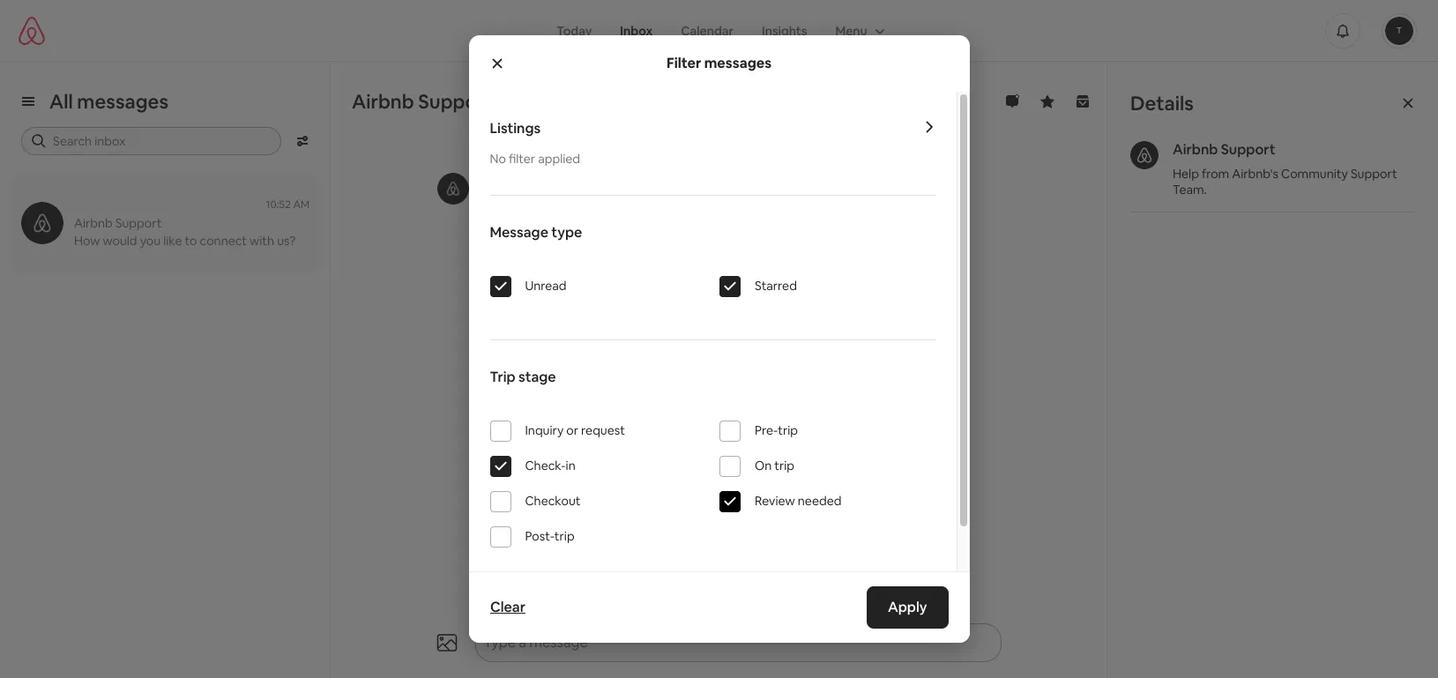 Task type: describe. For each thing, give the bounding box(es) containing it.
apply
[[888, 598, 927, 616]]

today
[[557, 22, 592, 38]]

all messages
[[49, 89, 168, 114]]

our
[[597, 216, 619, 235]]

message type
[[490, 223, 582, 242]]

insights
[[762, 22, 807, 38]]

a
[[511, 216, 518, 235]]

today link
[[543, 14, 606, 47]]

review needed
[[755, 493, 842, 509]]

connect
[[200, 233, 247, 249]]

or
[[566, 422, 579, 438]]

Search text field
[[53, 132, 269, 150]]

support right community
[[1351, 166, 1397, 182]]

trip for pre-trip
[[778, 422, 798, 438]]

on trip
[[755, 458, 795, 474]]

help
[[1173, 166, 1199, 182]]

filter
[[509, 151, 535, 167]]

airbnb support sent hi tara, looks like you're new to hosting—welcome! let's get you connected with a member of our team right away.. sent oct 27, 2023, 10:52 am group
[[418, 129, 1021, 236]]

support up airbnb's
[[1221, 140, 1276, 159]]

apply button
[[867, 586, 948, 629]]

conversation with airbnb support heading
[[352, 89, 974, 114]]

all
[[49, 89, 73, 114]]

get
[[844, 195, 866, 213]]

of
[[580, 216, 594, 235]]

you inside hi tara, looks like you're new to hosting—welcome! let's get you connected with a member of our team right away.
[[869, 195, 893, 213]]

right
[[659, 216, 689, 235]]

would
[[103, 233, 137, 249]]

team.
[[1173, 182, 1207, 198]]

filter messages
[[667, 54, 772, 72]]

airbnb for airbnb support
[[352, 89, 414, 114]]

looks
[[530, 195, 564, 213]]

airbnb for airbnb support help from airbnb's community support team.
[[1173, 140, 1218, 159]]

to inside 10:52 am airbnb support how would you like to connect with us?
[[185, 233, 197, 249]]

pre-
[[755, 422, 778, 438]]

away.
[[693, 216, 728, 235]]

inbox link
[[606, 14, 667, 47]]

trip for on trip
[[774, 458, 795, 474]]

check-
[[525, 458, 566, 474]]

review
[[755, 493, 795, 509]]

filter messages dialog
[[469, 35, 970, 643]]

let's
[[810, 195, 841, 213]]

check-in
[[525, 458, 576, 474]]

insights link
[[748, 14, 821, 47]]

member
[[521, 216, 577, 235]]

am
[[293, 198, 310, 212]]



Task type: vqa. For each thing, say whether or not it's contained in the screenshot.
Inbox
yes



Task type: locate. For each thing, give the bounding box(es) containing it.
trip down checkout
[[555, 528, 575, 544]]

stage
[[519, 368, 556, 386]]

needed
[[798, 493, 842, 509]]

post-trip
[[525, 528, 575, 544]]

post-
[[525, 528, 555, 544]]

airbnb support help from airbnb's community support team.
[[1173, 140, 1397, 198]]

0 horizontal spatial you
[[140, 233, 161, 249]]

hi tara, looks like you're new to hosting—welcome! let's get you connected with a member of our team right away.
[[479, 195, 967, 235]]

0 vertical spatial airbnb
[[352, 89, 414, 114]]

messages for all messages
[[77, 89, 168, 114]]

with left a
[[479, 216, 507, 235]]

1 vertical spatial trip
[[774, 458, 795, 474]]

starred
[[755, 278, 797, 294]]

type
[[551, 223, 582, 242]]

you inside 10:52 am airbnb support how would you like to connect with us?
[[140, 233, 161, 249]]

airbnb support image
[[1131, 141, 1159, 169], [1131, 141, 1159, 169], [21, 202, 63, 244], [21, 202, 63, 244]]

airbnb's
[[1232, 166, 1279, 182]]

tara,
[[496, 195, 527, 213]]

0 horizontal spatial messages
[[77, 89, 168, 114]]

trip right on in the bottom of the page
[[774, 458, 795, 474]]

airbnb support
[[352, 89, 493, 114]]

team
[[622, 216, 656, 235]]

pre-trip
[[755, 422, 798, 438]]

1 horizontal spatial messages
[[704, 54, 772, 72]]

clear
[[490, 598, 525, 616]]

on
[[755, 458, 772, 474]]

2 horizontal spatial airbnb
[[1173, 140, 1218, 159]]

clear button
[[481, 590, 534, 625]]

no filter applied
[[490, 151, 580, 167]]

0 horizontal spatial with
[[250, 233, 274, 249]]

request
[[581, 422, 625, 438]]

airbnb inside airbnb support help from airbnb's community support team.
[[1173, 140, 1218, 159]]

trip stage
[[490, 368, 556, 386]]

0 vertical spatial you
[[869, 195, 893, 213]]

Type a message text field
[[477, 625, 968, 660]]

inquiry
[[525, 422, 564, 438]]

airbnb
[[352, 89, 414, 114], [1173, 140, 1218, 159], [74, 215, 113, 231]]

like left connect
[[163, 233, 182, 249]]

community
[[1281, 166, 1348, 182]]

message from airbnb support image
[[437, 173, 469, 205], [437, 173, 469, 205]]

0 horizontal spatial to
[[185, 233, 197, 249]]

calendar
[[681, 22, 734, 38]]

us?
[[277, 233, 296, 249]]

1 vertical spatial to
[[185, 233, 197, 249]]

1 horizontal spatial you
[[869, 195, 893, 213]]

connected
[[896, 195, 967, 213]]

support
[[418, 89, 493, 114], [1221, 140, 1276, 159], [1351, 166, 1397, 182], [115, 215, 162, 231]]

like inside hi tara, looks like you're new to hosting—welcome! let's get you connected with a member of our team right away.
[[567, 195, 588, 213]]

like inside 10:52 am airbnb support how would you like to connect with us?
[[163, 233, 182, 249]]

0 horizontal spatial airbnb
[[74, 215, 113, 231]]

1 vertical spatial like
[[163, 233, 182, 249]]

how
[[74, 233, 100, 249]]

filter
[[667, 54, 701, 72]]

10:52 am airbnb support how would you like to connect with us?
[[74, 198, 310, 249]]

0 vertical spatial like
[[567, 195, 588, 213]]

0 vertical spatial to
[[665, 195, 679, 213]]

new
[[634, 195, 662, 213]]

1 vertical spatial messages
[[77, 89, 168, 114]]

support up listings
[[418, 89, 493, 114]]

with inside 10:52 am airbnb support how would you like to connect with us?
[[250, 233, 274, 249]]

to
[[665, 195, 679, 213], [185, 233, 197, 249]]

hosting—welcome!
[[682, 195, 807, 213]]

inquiry or request
[[525, 422, 625, 438]]

0 vertical spatial trip
[[778, 422, 798, 438]]

messages down calendar at the top
[[704, 54, 772, 72]]

in
[[566, 458, 576, 474]]

you
[[869, 195, 893, 213], [140, 233, 161, 249]]

messages up search text field
[[77, 89, 168, 114]]

0 vertical spatial messages
[[704, 54, 772, 72]]

you're
[[591, 195, 631, 213]]

from
[[1202, 166, 1229, 182]]

no
[[490, 151, 506, 167]]

trip up on trip
[[778, 422, 798, 438]]

like
[[567, 195, 588, 213], [163, 233, 182, 249]]

to up right
[[665, 195, 679, 213]]

to left connect
[[185, 233, 197, 249]]

calendar link
[[667, 14, 748, 47]]

messages for filter messages
[[704, 54, 772, 72]]

messages inside dialog
[[704, 54, 772, 72]]

1 horizontal spatial like
[[567, 195, 588, 213]]

with left us?
[[250, 233, 274, 249]]

group
[[821, 14, 896, 47]]

trip for post-trip
[[555, 528, 575, 544]]

trip
[[490, 368, 516, 386]]

details
[[1131, 91, 1194, 116]]

support inside 10:52 am airbnb support how would you like to connect with us?
[[115, 215, 162, 231]]

inbox
[[620, 22, 653, 38]]

1 horizontal spatial to
[[665, 195, 679, 213]]

0 horizontal spatial like
[[163, 233, 182, 249]]

trip
[[778, 422, 798, 438], [774, 458, 795, 474], [555, 528, 575, 544]]

1 horizontal spatial with
[[479, 216, 507, 235]]

you right get
[[869, 195, 893, 213]]

with
[[479, 216, 507, 235], [250, 233, 274, 249]]

1 horizontal spatial airbnb
[[352, 89, 414, 114]]

support up would
[[115, 215, 162, 231]]

checkout
[[525, 493, 581, 509]]

applied
[[538, 151, 580, 167]]

2 vertical spatial airbnb
[[74, 215, 113, 231]]

2 vertical spatial trip
[[555, 528, 575, 544]]

unread
[[525, 278, 567, 294]]

10:52
[[266, 198, 291, 212]]

listings
[[490, 119, 541, 138]]

all messages heading
[[49, 89, 168, 114]]

1 vertical spatial you
[[140, 233, 161, 249]]

you right would
[[140, 233, 161, 249]]

airbnb inside 10:52 am airbnb support how would you like to connect with us?
[[74, 215, 113, 231]]

details element
[[1108, 62, 1438, 235]]

like up of
[[567, 195, 588, 213]]

1 vertical spatial airbnb
[[1173, 140, 1218, 159]]

to inside hi tara, looks like you're new to hosting—welcome! let's get you connected with a member of our team right away.
[[665, 195, 679, 213]]

hi
[[479, 195, 493, 213]]

message
[[490, 223, 548, 242]]

with inside hi tara, looks like you're new to hosting—welcome! let's get you connected with a member of our team right away.
[[479, 216, 507, 235]]

messages
[[704, 54, 772, 72], [77, 89, 168, 114]]



